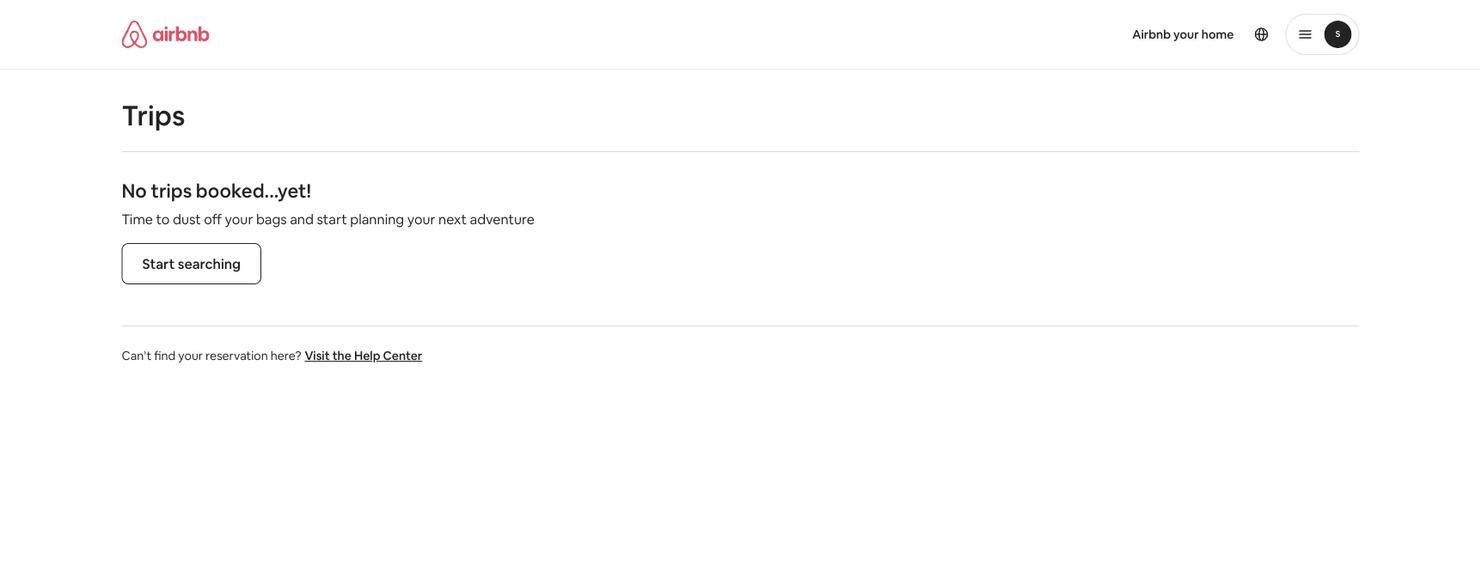 Task type: locate. For each thing, give the bounding box(es) containing it.
off
[[204, 210, 222, 228]]

find
[[154, 348, 176, 364]]

the
[[332, 348, 352, 364]]

visit
[[305, 348, 330, 364]]

home
[[1202, 27, 1234, 42]]

your
[[1174, 27, 1199, 42], [225, 210, 253, 228], [407, 210, 435, 228], [178, 348, 203, 364]]

help center
[[354, 348, 422, 364]]

reservation here?
[[206, 348, 301, 364]]

and
[[290, 210, 314, 228]]

your left home
[[1174, 27, 1199, 42]]

to
[[156, 210, 170, 228]]

start
[[317, 210, 347, 228]]

bags
[[256, 210, 287, 228]]

trips
[[122, 97, 185, 133]]

airbnb your home link
[[1122, 16, 1244, 52]]

start searching link
[[122, 243, 261, 285]]

dust
[[173, 210, 201, 228]]

your inside profile element
[[1174, 27, 1199, 42]]

airbnb your home
[[1132, 27, 1234, 42]]

your right find
[[178, 348, 203, 364]]

next adventure
[[438, 210, 535, 228]]



Task type: vqa. For each thing, say whether or not it's contained in the screenshot.
2nd the –
no



Task type: describe. For each thing, give the bounding box(es) containing it.
can't
[[122, 348, 151, 364]]

visit the help center link
[[305, 348, 422, 364]]

profile element
[[761, 0, 1360, 69]]

planning
[[350, 210, 404, 228]]

trips
[[151, 178, 192, 203]]

searching
[[178, 255, 241, 273]]

can't find your reservation here? visit the help center
[[122, 348, 422, 364]]

time
[[122, 210, 153, 228]]

no trips booked...yet! time to dust off your bags and start planning your next adventure
[[122, 178, 535, 228]]

airbnb
[[1132, 27, 1171, 42]]

start searching
[[142, 255, 241, 273]]

your right off
[[225, 210, 253, 228]]

start
[[142, 255, 175, 273]]

your right "planning"
[[407, 210, 435, 228]]

booked...yet!
[[196, 178, 311, 203]]

no
[[122, 178, 147, 203]]



